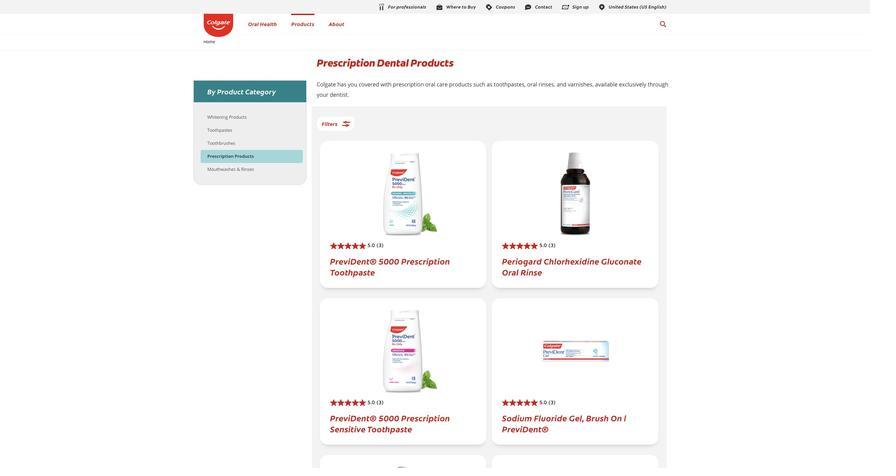 Task type: locate. For each thing, give the bounding box(es) containing it.
prevident® inside prevident® 5000 prescription toothpaste
[[330, 255, 377, 267]]

0 vertical spatial 5000
[[379, 255, 400, 267]]

products
[[292, 20, 315, 27], [411, 56, 454, 70], [229, 114, 247, 120], [235, 153, 254, 159]]

toothpastes,
[[494, 81, 526, 88]]

oral inside periogard chlorhexidine gluconate oral rinse
[[503, 266, 519, 278]]

your
[[317, 91, 329, 99]]

5000
[[379, 255, 400, 267], [379, 412, 400, 424]]

products up rinses
[[235, 153, 254, 159]]

(3) up fluoride
[[549, 401, 556, 406]]

location icon image
[[598, 3, 607, 11]]

prescription dental products
[[317, 56, 454, 70]]

5.0 (3) up prevident® 5000 prescription toothpaste
[[368, 244, 384, 249]]

sensitive
[[330, 423, 366, 435]]

oral left rinses,
[[528, 81, 538, 88]]

0 vertical spatial toothpaste
[[330, 266, 375, 278]]

prescription inside prevident® 5000 prescription sensitive toothpaste
[[402, 412, 450, 424]]

(3) for brush
[[549, 401, 556, 406]]

oral
[[426, 81, 436, 88], [528, 81, 538, 88]]

5.0 (3) up prevident® 5000 prescription sensitive toothpaste
[[368, 401, 384, 406]]

(3) up prevident® 5000 prescription sensitive toothpaste
[[377, 401, 384, 406]]

home link
[[199, 39, 220, 44]]

products
[[450, 81, 472, 88]]

5000 inside prevident® 5000 prescription toothpaste
[[379, 255, 400, 267]]

0 horizontal spatial oral
[[248, 20, 259, 27]]

prevident® 5000 prescription sensitive toothpaste
[[330, 412, 450, 435]]

sign up icon image
[[562, 3, 570, 11]]

covered
[[359, 81, 379, 88]]

prevident® 5000 prescription toothpaste
[[330, 255, 450, 278]]

None search field
[[660, 17, 667, 31]]

5.0 up fluoride
[[540, 401, 547, 406]]

you
[[348, 81, 358, 88]]

toothbrushes link
[[208, 140, 236, 146]]

(3) up prevident® 5000 prescription toothpaste
[[377, 244, 384, 249]]

5000 inside prevident® 5000 prescription sensitive toothpaste
[[379, 412, 400, 424]]

by product category
[[208, 87, 276, 96]]

sodium fluoride gel, brush on | prevident®
[[503, 412, 627, 435]]

prescription products link
[[208, 153, 254, 159]]

5.0 (3) up fluoride
[[540, 401, 556, 406]]

oral left health
[[248, 20, 259, 27]]

as
[[487, 81, 493, 88]]

toothpaste inside prevident® 5000 prescription toothpaste
[[330, 266, 375, 278]]

care
[[437, 81, 448, 88]]

dentist.
[[330, 91, 349, 99]]

1 horizontal spatial oral
[[503, 266, 519, 278]]

0 horizontal spatial oral
[[426, 81, 436, 88]]

prevident® for toothpaste
[[330, 255, 377, 267]]

brush
[[587, 412, 609, 424]]

prevident® inside prevident® 5000 prescription sensitive toothpaste
[[330, 412, 377, 424]]

product
[[217, 87, 244, 96]]

5.0 up prevident® 5000 prescription sensitive toothpaste
[[368, 401, 375, 406]]

(3) for oral
[[549, 244, 556, 249]]

sodium
[[503, 412, 533, 424]]

toothpaste
[[330, 266, 375, 278], [368, 423, 413, 435]]

1 vertical spatial toothpaste
[[368, 423, 413, 435]]

&
[[237, 166, 240, 172]]

colgate has you covered with prescription oral care products such as toothpastes, oral rinses, and varnishes, available exclusively through your dentist.
[[317, 81, 669, 99]]

(3)
[[377, 244, 384, 249], [549, 244, 556, 249], [377, 401, 384, 406], [549, 401, 556, 406]]

1 horizontal spatial oral
[[528, 81, 538, 88]]

5.0 (3) up "chlorhexidine"
[[540, 244, 556, 249]]

1 vertical spatial oral
[[503, 266, 519, 278]]

5.0 for toothpaste
[[368, 244, 375, 249]]

2 5000 from the top
[[379, 412, 400, 424]]

prescription inside prevident® 5000 prescription toothpaste
[[402, 255, 450, 267]]

about
[[329, 20, 345, 27]]

prescription
[[393, 81, 424, 88]]

prevident® inside sodium fluoride gel, brush on | prevident®
[[503, 423, 549, 435]]

(3) up "chlorhexidine"
[[549, 244, 556, 249]]

prescription
[[317, 56, 375, 70], [208, 153, 234, 159], [402, 255, 450, 267], [402, 412, 450, 424]]

with
[[381, 81, 392, 88]]

oral left 'rinse' at the bottom of page
[[503, 266, 519, 278]]

mouthwashes
[[208, 166, 236, 172]]

5.0 (3)
[[368, 244, 384, 249], [540, 244, 556, 249], [368, 401, 384, 406], [540, 401, 556, 406]]

mouthwashes & rinses link
[[208, 166, 254, 172]]

whitening products link
[[208, 114, 247, 120]]

oral
[[248, 20, 259, 27], [503, 266, 519, 278]]

products button
[[292, 20, 315, 27]]

5.0 up periogard
[[540, 244, 547, 249]]

prevident®
[[330, 255, 377, 267], [330, 412, 377, 424], [503, 423, 549, 435]]

5.0 up prevident® 5000 prescription toothpaste
[[368, 244, 375, 249]]

1 5000 from the top
[[379, 255, 400, 267]]

oral left the care at the right top of the page
[[426, 81, 436, 88]]

1 vertical spatial 5000
[[379, 412, 400, 424]]

5.0
[[368, 244, 375, 249], [540, 244, 547, 249], [368, 401, 375, 406], [540, 401, 547, 406]]

0 vertical spatial oral
[[248, 20, 259, 27]]

oral health button
[[248, 20, 277, 27]]

(3) for toothpaste
[[377, 244, 384, 249]]



Task type: describe. For each thing, give the bounding box(es) containing it.
5.0 for brush
[[540, 401, 547, 406]]

whitening products
[[208, 114, 247, 120]]

home
[[204, 39, 215, 44]]

exclusively
[[620, 81, 647, 88]]

on
[[611, 412, 623, 424]]

category
[[246, 87, 276, 96]]

5.0 (3) for brush
[[540, 401, 556, 406]]

such
[[474, 81, 486, 88]]

rinses
[[241, 166, 254, 172]]

products up the care at the right top of the page
[[411, 56, 454, 70]]

1 oral from the left
[[426, 81, 436, 88]]

gluconate
[[602, 255, 642, 267]]

oral health
[[248, 20, 277, 27]]

products left 'about' popup button
[[292, 20, 315, 27]]

2 oral from the left
[[528, 81, 538, 88]]

whitening
[[208, 114, 228, 120]]

varnishes,
[[568, 81, 594, 88]]

5.0 (3) for oral
[[540, 244, 556, 249]]

for professionals icon image
[[378, 3, 386, 11]]

health
[[260, 20, 277, 27]]

colgate® logo image
[[204, 14, 233, 37]]

fluoride
[[535, 412, 568, 424]]

products right whitening
[[229, 114, 247, 120]]

prevident® for sensitive
[[330, 412, 377, 424]]

periogard
[[503, 255, 542, 267]]

contact icon image
[[525, 3, 533, 11]]

where to buy icon image
[[436, 3, 444, 11]]

toothbrushes
[[208, 140, 236, 146]]

5000 for sensitive
[[379, 412, 400, 424]]

5.0 (3) for toothpaste
[[368, 244, 384, 249]]

by
[[208, 87, 216, 96]]

mouthwashes & rinses
[[208, 166, 254, 172]]

through
[[648, 81, 669, 88]]

filters button
[[317, 117, 354, 131]]

colgate
[[317, 81, 336, 88]]

prescription products
[[208, 153, 254, 159]]

available
[[596, 81, 618, 88]]

(3) for sensitive
[[377, 401, 384, 406]]

5.0 for sensitive
[[368, 401, 375, 406]]

5000 for toothpaste
[[379, 255, 400, 267]]

periogard chlorhexidine gluconate oral rinse
[[503, 255, 642, 278]]

rinses,
[[539, 81, 556, 88]]

|
[[625, 412, 627, 424]]

has
[[338, 81, 347, 88]]

rinse
[[521, 266, 543, 278]]

5.0 (3) for sensitive
[[368, 401, 384, 406]]

dental
[[377, 56, 409, 70]]

about button
[[329, 20, 345, 27]]

toothpastes link
[[208, 127, 232, 133]]

coupons icon image
[[485, 3, 494, 11]]

and
[[557, 81, 567, 88]]

toothpaste inside prevident® 5000 prescription sensitive toothpaste
[[368, 423, 413, 435]]

gel,
[[570, 412, 585, 424]]

filters
[[322, 120, 338, 127]]

chlorhexidine
[[544, 255, 600, 267]]

5.0 for oral
[[540, 244, 547, 249]]

toothpastes
[[208, 127, 232, 133]]



Task type: vqa. For each thing, say whether or not it's contained in the screenshot.
the
no



